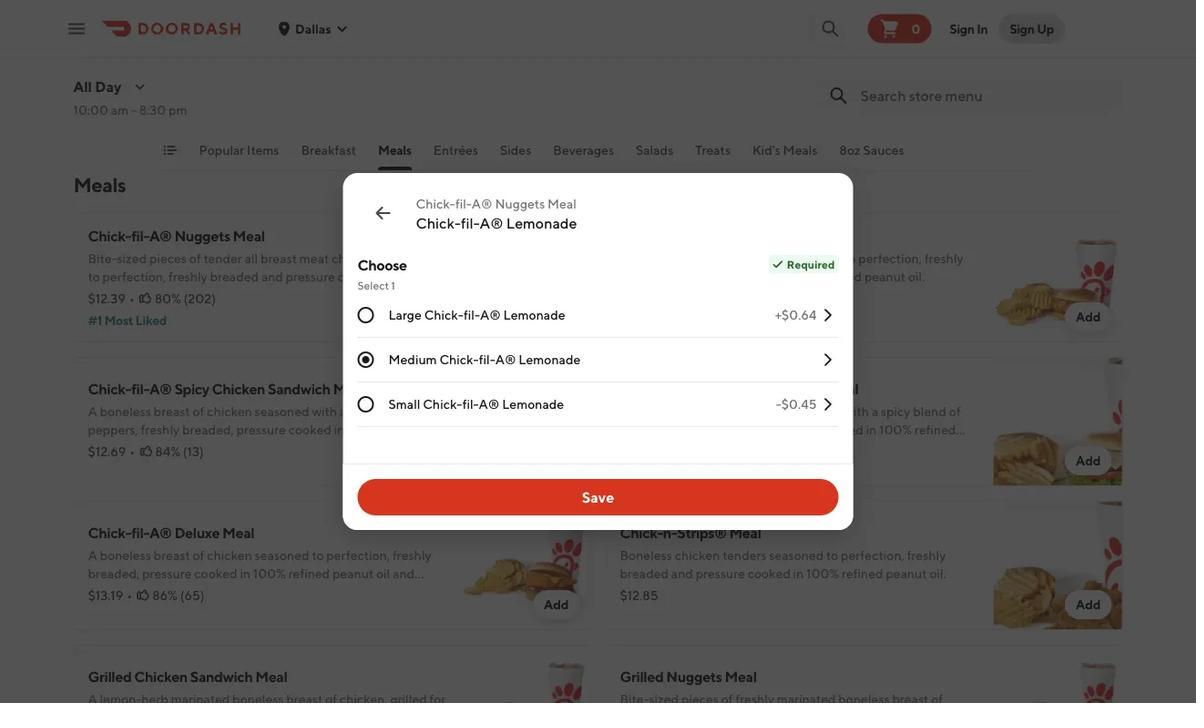 Task type: locate. For each thing, give the bounding box(es) containing it.
1 horizontal spatial breast
[[261, 251, 297, 266]]

a® up the 86%
[[149, 525, 172, 542]]

chicken,
[[332, 251, 380, 266]]

2 horizontal spatial chicken
[[739, 251, 785, 266]]

chick- up peppers, at the left
[[88, 381, 131, 398]]

a inside the a nutritious fruit mix made with chopped pieces of red and green apples, mandarin orange segments, fresh strawberry slices, and blueberries, served chilled. prepared fresh daily.
[[620, 38, 630, 53]]

1 vertical spatial pieces
[[149, 251, 187, 266]]

2 horizontal spatial a
[[340, 404, 347, 419]]

boneless inside the chick-fil-a® spicy chicken sandwich meal a boneless breast of chicken seasoned with a spicy blend of peppers, freshly breaded, pressure cooked in 100% refined peanut oil and served on a toasted, buttered bun with dill pickle chips. also available on a multigrain bun.
[[100, 404, 151, 419]]

• for chick-fil-a® deluxe meal
[[127, 588, 132, 603]]

1 vertical spatial oil.
[[176, 288, 193, 303]]

2 vertical spatial a
[[261, 459, 267, 474]]

0 vertical spatial on
[[214, 441, 229, 456]]

nuggets
[[495, 196, 545, 211], [174, 227, 230, 245], [667, 669, 722, 686]]

breaded,
[[620, 269, 672, 284], [182, 422, 234, 438]]

greek
[[88, 14, 128, 31], [255, 38, 291, 53]]

0 horizontal spatial served
[[173, 441, 212, 456]]

greek yogurt parfait creamy, organic vanilla bean greek yogurt with fresh berries and your choice of toppings. $6.49
[[88, 14, 434, 93]]

with inside chick-fil-a® nuggets meal bite-sized pieces of tender all breast meat chicken, seasoned to perfection, freshly breaded and pressure cooked in 100% refined peanut oil. available in 8-count, 12-count, or 30-count entrées with choice of dipping sauce.
[[134, 306, 159, 321]]

small chick-fil-a® lemonade
[[389, 397, 564, 412]]

and down the boneless
[[672, 566, 694, 582]]

to inside chick-n-strips® meal boneless chicken tenders seasoned to perfection, freshly breaded and pressure cooked in 100% refined peanut oil. $12.85
[[827, 548, 839, 563]]

1 horizontal spatial count,
[[335, 288, 372, 303]]

0 vertical spatial fresh
[[362, 38, 391, 53]]

2 vertical spatial •
[[127, 588, 132, 603]]

1 vertical spatial greek
[[255, 38, 291, 53]]

to right tenders
[[827, 548, 839, 563]]

add button for spicy chicken sandwich deluxe meal
[[1065, 447, 1112, 476]]

chick- up the boneless
[[620, 525, 663, 542]]

a left spicy
[[340, 404, 347, 419]]

2 grilled from the left
[[620, 669, 664, 686]]

cooked down chicken,
[[338, 269, 381, 284]]

salads
[[636, 143, 674, 158]]

0 horizontal spatial sign
[[950, 21, 975, 36]]

of left required
[[725, 251, 737, 266]]

1 horizontal spatial breaded,
[[620, 269, 672, 284]]

1 vertical spatial served
[[173, 441, 212, 456]]

• right $13.19
[[127, 588, 132, 603]]

1 vertical spatial •
[[130, 444, 135, 459]]

chick- up bite-
[[88, 227, 131, 245]]

0 horizontal spatial breaded,
[[182, 422, 234, 438]]

None radio
[[358, 396, 374, 413]]

1 horizontal spatial deluxe
[[779, 381, 824, 398]]

2 horizontal spatial to
[[844, 251, 856, 266]]

1 horizontal spatial served
[[753, 74, 792, 89]]

count, up sauce.
[[278, 288, 315, 303]]

cooked inside chick-n-strips® meal boneless chicken tenders seasoned to perfection, freshly breaded and pressure cooked in 100% refined peanut oil. $12.85
[[748, 566, 791, 582]]

meals left "entrées"
[[378, 143, 412, 158]]

0 horizontal spatial fresh
[[362, 38, 391, 53]]

fil- inside chick-fil-a® nuggets meal bite-sized pieces of tender all breast meat chicken, seasoned to perfection, freshly breaded and pressure cooked in 100% refined peanut oil. available in 8-count, 12-count, or 30-count entrées with choice of dipping sauce.
[[131, 227, 149, 245]]

0 horizontal spatial nuggets
[[174, 227, 230, 245]]

boneless inside a boneless breast of chicken seasoned to perfection, freshly breaded, pressure cooked in 100% refined peanut oil.
[[632, 251, 683, 266]]

1 vertical spatial chicken
[[207, 404, 252, 419]]

sign inside sign in link
[[950, 21, 975, 36]]

served inside the a nutritious fruit mix made with chopped pieces of red and green apples, mandarin orange segments, fresh strawberry slices, and blueberries, served chilled. prepared fresh daily.
[[753, 74, 792, 89]]

freshly inside chick-n-strips® meal boneless chicken tenders seasoned to perfection, freshly breaded and pressure cooked in 100% refined peanut oil. $12.85
[[908, 548, 946, 563]]

and inside the chick-fil-a® spicy chicken sandwich meal a boneless breast of chicken seasoned with a spicy blend of peppers, freshly breaded, pressure cooked in 100% refined peanut oil and served on a toasted, buttered bun with dill pickle chips. also available on a multigrain bun.
[[148, 441, 170, 456]]

chick- inside chick-fil-a® nuggets meal bite-sized pieces of tender all breast meat chicken, seasoned to perfection, freshly breaded and pressure cooked in 100% refined peanut oil. available in 8-count, 12-count, or 30-count entrées with choice of dipping sauce.
[[88, 227, 131, 245]]

chicken up toasted,
[[207, 404, 252, 419]]

1 horizontal spatial chicken
[[212, 381, 265, 398]]

a
[[620, 38, 630, 53], [620, 251, 630, 266], [88, 404, 97, 419]]

1 horizontal spatial breaded
[[620, 566, 669, 582]]

0 horizontal spatial chicken
[[134, 669, 188, 686]]

add button for chick-fil-a® nuggets meal
[[533, 303, 580, 332]]

0 vertical spatial a
[[620, 38, 630, 53]]

sandwich for spicy chicken sandwich deluxe meal
[[714, 381, 776, 398]]

kid's
[[753, 143, 781, 158]]

with left dill
[[369, 441, 394, 456]]

made
[[740, 38, 773, 53]]

0 vertical spatial oil.
[[909, 269, 926, 284]]

bun.
[[331, 459, 357, 474]]

meals up bite-
[[73, 173, 126, 197]]

2 horizontal spatial breast
[[686, 251, 722, 266]]

$13.19
[[88, 588, 123, 603]]

seasoned up "+$0.64" on the right
[[787, 251, 842, 266]]

sign inside sign up link
[[1010, 21, 1035, 36]]

bite-
[[88, 251, 117, 266]]

$6.49
[[88, 78, 122, 93]]

breast inside a boneless breast of chicken seasoned to perfection, freshly breaded, pressure cooked in 100% refined peanut oil.
[[686, 251, 722, 266]]

0 horizontal spatial breaded
[[210, 269, 259, 284]]

seasoned inside chick-fil-a® nuggets meal bite-sized pieces of tender all breast meat chicken, seasoned to perfection, freshly breaded and pressure cooked in 100% refined peanut oil. available in 8-count, 12-count, or 30-count entrées with choice of dipping sauce.
[[383, 251, 437, 266]]

2 horizontal spatial meals
[[784, 143, 818, 158]]

0 horizontal spatial boneless
[[100, 404, 151, 419]]

and up 8-
[[261, 269, 283, 284]]

sandwich left $0.45
[[714, 381, 776, 398]]

chicken
[[739, 251, 785, 266], [207, 404, 252, 419], [675, 548, 720, 563]]

seasoned
[[383, 251, 437, 266], [787, 251, 842, 266], [255, 404, 310, 419], [770, 548, 824, 563]]

fil-
[[456, 196, 472, 211], [461, 215, 480, 232], [131, 227, 149, 245], [464, 308, 480, 323], [479, 352, 496, 367], [131, 381, 149, 398], [463, 397, 479, 412], [131, 525, 149, 542]]

0 horizontal spatial spicy
[[174, 381, 209, 398]]

0 vertical spatial breaded,
[[620, 269, 672, 284]]

a down toasted,
[[261, 459, 267, 474]]

seasoned inside a boneless breast of chicken seasoned to perfection, freshly breaded, pressure cooked in 100% refined peanut oil.
[[787, 251, 842, 266]]

and inside chick-fil-a® nuggets meal bite-sized pieces of tender all breast meat chicken, seasoned to perfection, freshly breaded and pressure cooked in 100% refined peanut oil. available in 8-count, 12-count, or 30-count entrées with choice of dipping sauce.
[[261, 269, 283, 284]]

breaded down tender
[[210, 269, 259, 284]]

chick-fil-a® deluxe meal image
[[462, 501, 591, 631]]

0 button
[[868, 14, 932, 43]]

8oz sauces button
[[840, 141, 905, 170]]

#1
[[88, 313, 102, 328]]

0 vertical spatial boneless
[[632, 251, 683, 266]]

fresh down "strawberry"
[[895, 74, 924, 89]]

1 vertical spatial nuggets
[[174, 227, 230, 245]]

1 vertical spatial a
[[620, 251, 630, 266]]

(13)
[[183, 444, 204, 459]]

1 vertical spatial choice
[[162, 306, 201, 321]]

peppers,
[[88, 422, 138, 438]]

a up available at the left bottom of page
[[232, 441, 238, 456]]

beverages
[[554, 143, 614, 158]]

greek up creamy,
[[88, 14, 128, 31]]

fresh up the prepared
[[862, 56, 891, 71]]

seasoned up toasted,
[[255, 404, 310, 419]]

0 horizontal spatial chicken
[[207, 404, 252, 419]]

100% inside the chick-fil-a® spicy chicken sandwich meal a boneless breast of chicken seasoned with a spicy blend of peppers, freshly breaded, pressure cooked in 100% refined peanut oil and served on a toasted, buttered bun with dill pickle chips. also available on a multigrain bun.
[[348, 422, 380, 438]]

nuggets inside the chick-fil-a® nuggets meal chick-fil-a® lemonade
[[495, 196, 545, 211]]

a® down sides button
[[480, 215, 504, 232]]

1 horizontal spatial a
[[261, 459, 267, 474]]

with up the orange
[[776, 38, 801, 53]]

add button
[[533, 303, 580, 332], [1065, 303, 1112, 332], [533, 447, 580, 476], [1065, 447, 1112, 476], [533, 591, 580, 620], [1065, 591, 1112, 620]]

100% inside chick-fil-a® nuggets meal bite-sized pieces of tender all breast meat chicken, seasoned to perfection, freshly breaded and pressure cooked in 100% refined peanut oil. available in 8-count, 12-count, or 30-count entrées with choice of dipping sauce.
[[397, 269, 430, 284]]

1 horizontal spatial to
[[827, 548, 839, 563]]

seasoned up 1
[[383, 251, 437, 266]]

and inside chick-n-strips® meal boneless chicken tenders seasoned to perfection, freshly breaded and pressure cooked in 100% refined peanut oil. $12.85
[[672, 566, 694, 582]]

$12.69 •
[[88, 444, 135, 459]]

and right the "oil"
[[148, 441, 170, 456]]

entrées
[[434, 143, 479, 158]]

0 vertical spatial served
[[753, 74, 792, 89]]

buttered
[[290, 441, 341, 456]]

• for chick-fil-a® spicy chicken sandwich meal
[[130, 444, 135, 459]]

freshly
[[925, 251, 964, 266], [169, 269, 208, 284], [141, 422, 180, 438], [908, 548, 946, 563]]

80%
[[155, 291, 181, 306]]

a boneless breast of chicken seasoned to perfection, freshly breaded, pressure cooked in 100% refined peanut oil.
[[620, 251, 964, 284]]

perfection, inside a boneless breast of chicken seasoned to perfection, freshly breaded, pressure cooked in 100% refined peanut oil.
[[859, 251, 923, 266]]

refined inside the chick-fil-a® spicy chicken sandwich meal a boneless breast of chicken seasoned with a spicy blend of peppers, freshly breaded, pressure cooked in 100% refined peanut oil and served on a toasted, buttered bun with dill pickle chips. also available on a multigrain bun.
[[383, 422, 424, 438]]

cooked inside the chick-fil-a® spicy chicken sandwich meal a boneless breast of chicken seasoned with a spicy blend of peppers, freshly breaded, pressure cooked in 100% refined peanut oil and served on a toasted, buttered bun with dill pickle chips. also available on a multigrain bun.
[[289, 422, 332, 438]]

breaded inside chick-fil-a® nuggets meal bite-sized pieces of tender all breast meat chicken, seasoned to perfection, freshly breaded and pressure cooked in 100% refined peanut oil. available in 8-count, 12-count, or 30-count entrées with choice of dipping sauce.
[[210, 269, 259, 284]]

1 horizontal spatial sandwich
[[268, 381, 331, 398]]

1 grilled from the left
[[88, 669, 132, 686]]

to
[[844, 251, 856, 266], [88, 269, 100, 284], [827, 548, 839, 563]]

pressure inside a boneless breast of chicken seasoned to perfection, freshly breaded, pressure cooked in 100% refined peanut oil.
[[675, 269, 724, 284]]

grilled down $12.85
[[620, 669, 664, 686]]

lemonade down sides button
[[507, 215, 577, 232]]

2 horizontal spatial chicken
[[658, 381, 711, 398]]

choice down the available
[[162, 306, 201, 321]]

chicken down strips®
[[675, 548, 720, 563]]

Item Search search field
[[861, 86, 1109, 106]]

deluxe down "+$0.64" on the right
[[779, 381, 824, 398]]

count
[[411, 288, 444, 303]]

served inside the chick-fil-a® spicy chicken sandwich meal a boneless breast of chicken seasoned with a spicy blend of peppers, freshly breaded, pressure cooked in 100% refined peanut oil and served on a toasted, buttered bun with dill pickle chips. also available on a multigrain bun.
[[173, 441, 212, 456]]

lemonade down medium chick-fil-a® lemonade
[[502, 397, 564, 412]]

grilled for grilled nuggets meal
[[620, 669, 664, 686]]

all day
[[73, 78, 122, 95]]

2 vertical spatial nuggets
[[667, 669, 722, 686]]

a® down "large chick-fil-a® lemonade"
[[496, 352, 516, 367]]

served up also
[[173, 441, 212, 456]]

2 vertical spatial to
[[827, 548, 839, 563]]

freshly inside chick-fil-a® nuggets meal bite-sized pieces of tender all breast meat chicken, seasoned to perfection, freshly breaded and pressure cooked in 100% refined peanut oil. available in 8-count, 12-count, or 30-count entrées with choice of dipping sauce.
[[169, 269, 208, 284]]

deluxe up (65) at the left bottom
[[174, 525, 220, 542]]

a inside a boneless breast of chicken seasoned to perfection, freshly breaded, pressure cooked in 100% refined peanut oil.
[[620, 251, 630, 266]]

lemonade down chick-fil-a® nuggets meal image
[[519, 352, 581, 367]]

choose
[[358, 257, 407, 274]]

0 horizontal spatial deluxe
[[174, 525, 220, 542]]

meal
[[548, 196, 577, 211], [233, 227, 265, 245], [333, 381, 365, 398], [827, 381, 859, 398], [222, 525, 254, 542], [730, 525, 762, 542], [255, 669, 287, 686], [725, 669, 757, 686]]

of inside a boneless breast of chicken seasoned to perfection, freshly breaded, pressure cooked in 100% refined peanut oil.
[[725, 251, 737, 266]]

1 horizontal spatial sign
[[1010, 21, 1035, 36]]

1 horizontal spatial -
[[776, 397, 782, 412]]

2 sign from the left
[[1010, 21, 1035, 36]]

1 vertical spatial -
[[776, 397, 782, 412]]

sauces
[[864, 143, 905, 158]]

fresh left 'berries'
[[362, 38, 391, 53]]

chicken left required
[[739, 251, 785, 266]]

0 vertical spatial •
[[129, 291, 135, 306]]

0 horizontal spatial sandwich
[[190, 669, 253, 686]]

daily.
[[927, 74, 957, 89]]

of up (13)
[[193, 404, 204, 419]]

pieces inside the a nutritious fruit mix made with chopped pieces of red and green apples, mandarin orange segments, fresh strawberry slices, and blueberries, served chilled. prepared fresh daily.
[[858, 38, 895, 53]]

add button for chick-fil-a® deluxe meal
[[533, 591, 580, 620]]

chick- down entrées "button"
[[416, 196, 456, 211]]

0 vertical spatial breaded
[[210, 269, 259, 284]]

1 horizontal spatial grilled
[[620, 669, 664, 686]]

refined
[[821, 269, 862, 284], [88, 288, 129, 303], [383, 422, 424, 438], [842, 566, 884, 582]]

dialog containing chick-fil-a® lemonade
[[343, 173, 854, 530]]

meals right kid's
[[784, 143, 818, 158]]

breakfast button
[[301, 141, 356, 170]]

1 vertical spatial breaded,
[[182, 422, 234, 438]]

0 vertical spatial pieces
[[858, 38, 895, 53]]

1 vertical spatial perfection,
[[102, 269, 166, 284]]

oil. inside chick-fil-a® nuggets meal bite-sized pieces of tender all breast meat chicken, seasoned to perfection, freshly breaded and pressure cooked in 100% refined peanut oil. available in 8-count, 12-count, or 30-count entrées with choice of dipping sauce.
[[176, 288, 193, 303]]

most
[[104, 313, 133, 328]]

1 horizontal spatial spicy
[[620, 381, 655, 398]]

30-
[[388, 288, 411, 303]]

nuggets for lemonade
[[495, 196, 545, 211]]

and down creamy,
[[88, 56, 110, 71]]

0 vertical spatial nuggets
[[495, 196, 545, 211]]

meat
[[300, 251, 329, 266]]

1 vertical spatial breaded
[[620, 566, 669, 582]]

add for chick-n-strips® meal
[[1076, 597, 1102, 613]]

0 horizontal spatial -
[[131, 103, 137, 118]]

pieces for meal
[[149, 251, 187, 266]]

popular items button
[[199, 141, 279, 170]]

2 vertical spatial perfection,
[[841, 548, 905, 563]]

0 vertical spatial to
[[844, 251, 856, 266]]

1 horizontal spatial chicken
[[675, 548, 720, 563]]

0 horizontal spatial pieces
[[149, 251, 187, 266]]

1 vertical spatial to
[[88, 269, 100, 284]]

to down bite-
[[88, 269, 100, 284]]

1 spicy from the left
[[174, 381, 209, 398]]

2 vertical spatial a
[[88, 404, 97, 419]]

• for chick-fil-a® nuggets meal
[[129, 291, 135, 306]]

entrées button
[[434, 141, 479, 170]]

nuggets inside chick-fil-a® nuggets meal bite-sized pieces of tender all breast meat chicken, seasoned to perfection, freshly breaded and pressure cooked in 100% refined peanut oil. available in 8-count, 12-count, or 30-count entrées with choice of dipping sauce.
[[174, 227, 230, 245]]

chick-
[[416, 196, 456, 211], [416, 215, 461, 232], [88, 227, 131, 245], [424, 308, 464, 323], [440, 352, 479, 367], [88, 381, 131, 398], [423, 397, 463, 412], [88, 525, 131, 542], [620, 525, 663, 542]]

1 horizontal spatial oil.
[[909, 269, 926, 284]]

80% (202)
[[155, 291, 216, 306]]

chick-fil-a® spicy chicken sandwich meal image
[[462, 357, 591, 487]]

2 horizontal spatial sandwich
[[714, 381, 776, 398]]

grilled down '$13.19 •'
[[88, 669, 132, 686]]

meal inside chick-fil-a® nuggets meal bite-sized pieces of tender all breast meat chicken, seasoned to perfection, freshly breaded and pressure cooked in 100% refined peanut oil. available in 8-count, 12-count, or 30-count entrées with choice of dipping sauce.
[[233, 227, 265, 245]]

sandwich up the buttered at the left of page
[[268, 381, 331, 398]]

spicy chicken sandwich deluxe meal
[[620, 381, 859, 398]]

0 horizontal spatial breast
[[154, 404, 190, 419]]

strips®
[[678, 525, 727, 542]]

a® down medium chick-fil-a® lemonade
[[479, 397, 500, 412]]

breast inside the chick-fil-a® spicy chicken sandwich meal a boneless breast of chicken seasoned with a spicy blend of peppers, freshly breaded, pressure cooked in 100% refined peanut oil and served on a toasted, buttered bun with dill pickle chips. also available on a multigrain bun.
[[154, 404, 190, 419]]

freshly inside the chick-fil-a® spicy chicken sandwich meal a boneless breast of chicken seasoned with a spicy blend of peppers, freshly breaded, pressure cooked in 100% refined peanut oil and served on a toasted, buttered bun with dill pickle chips. also available on a multigrain bun.
[[141, 422, 180, 438]]

fresh inside greek yogurt parfait creamy, organic vanilla bean greek yogurt with fresh berries and your choice of toppings. $6.49
[[362, 38, 391, 53]]

creamy,
[[88, 38, 136, 53]]

pieces up the prepared
[[858, 38, 895, 53]]

of inside the a nutritious fruit mix made with chopped pieces of red and green apples, mandarin orange segments, fresh strawberry slices, and blueberries, served chilled. prepared fresh daily.
[[898, 38, 909, 53]]

2 vertical spatial chicken
[[675, 548, 720, 563]]

1 sign from the left
[[950, 21, 975, 36]]

pieces right "sized"
[[149, 251, 187, 266]]

to right required
[[844, 251, 856, 266]]

sign left in
[[950, 21, 975, 36]]

chicken inside chick-n-strips® meal boneless chicken tenders seasoned to perfection, freshly breaded and pressure cooked in 100% refined peanut oil. $12.85
[[675, 548, 720, 563]]

with right most
[[134, 306, 159, 321]]

dallas
[[295, 21, 331, 36]]

a for a nutritious fruit mix made with chopped pieces of red and green apples, mandarin orange segments, fresh strawberry slices, and blueberries, served chilled. prepared fresh daily.
[[620, 38, 630, 53]]

1 horizontal spatial fresh
[[862, 56, 891, 71]]

sandwich
[[268, 381, 331, 398], [714, 381, 776, 398], [190, 669, 253, 686]]

red
[[912, 38, 931, 53]]

2 vertical spatial oil.
[[930, 566, 947, 582]]

0 vertical spatial a
[[340, 404, 347, 419]]

grilled for grilled chicken sandwich meal
[[88, 669, 132, 686]]

none radio inside choose group
[[358, 307, 374, 324]]

a® up 80% at the left top
[[149, 227, 172, 245]]

am
[[111, 103, 129, 118]]

sandwich down (65) at the left bottom
[[190, 669, 253, 686]]

beverages button
[[554, 141, 614, 170]]

peanut inside a boneless breast of chicken seasoned to perfection, freshly breaded, pressure cooked in 100% refined peanut oil.
[[865, 269, 906, 284]]

yogurt
[[294, 38, 332, 53]]

a® up 84%
[[149, 381, 172, 398]]

choice down the organic
[[141, 56, 179, 71]]

mix
[[717, 38, 738, 53]]

1 horizontal spatial nuggets
[[495, 196, 545, 211]]

large chick-fil-a® lemonade
[[389, 308, 566, 323]]

84% (13)
[[155, 444, 204, 459]]

None radio
[[358, 307, 374, 324]]

cooked up the buttered at the left of page
[[289, 422, 332, 438]]

2 horizontal spatial oil.
[[930, 566, 947, 582]]

meal inside chick-n-strips® meal boneless chicken tenders seasoned to perfection, freshly breaded and pressure cooked in 100% refined peanut oil. $12.85
[[730, 525, 762, 542]]

1 horizontal spatial pieces
[[858, 38, 895, 53]]

chicken for grilled chicken sandwich meal
[[134, 669, 188, 686]]

deluxe
[[779, 381, 824, 398], [174, 525, 220, 542]]

served down the orange
[[753, 74, 792, 89]]

seasoned inside the chick-fil-a® spicy chicken sandwich meal a boneless breast of chicken seasoned with a spicy blend of peppers, freshly breaded, pressure cooked in 100% refined peanut oil and served on a toasted, buttered bun with dill pickle chips. also available on a multigrain bun.
[[255, 404, 310, 419]]

• right $12.69
[[130, 444, 135, 459]]

with right yogurt
[[334, 38, 360, 53]]

pressure inside chick-fil-a® nuggets meal bite-sized pieces of tender all breast meat chicken, seasoned to perfection, freshly breaded and pressure cooked in 100% refined peanut oil. available in 8-count, 12-count, or 30-count entrées with choice of dipping sauce.
[[286, 269, 335, 284]]

and
[[934, 38, 956, 53], [88, 56, 110, 71], [657, 74, 679, 89], [261, 269, 283, 284], [148, 441, 170, 456], [672, 566, 694, 582]]

in inside a boneless breast of chicken seasoned to perfection, freshly breaded, pressure cooked in 100% refined peanut oil.
[[772, 269, 783, 284]]

1 vertical spatial fresh
[[862, 56, 891, 71]]

- right am
[[131, 103, 137, 118]]

0 horizontal spatial count,
[[278, 288, 315, 303]]

to inside chick-fil-a® nuggets meal bite-sized pieces of tender all breast meat chicken, seasoned to perfection, freshly breaded and pressure cooked in 100% refined peanut oil. available in 8-count, 12-count, or 30-count entrées with choice of dipping sauce.
[[88, 269, 100, 284]]

chick- right small
[[423, 397, 463, 412]]

count,
[[278, 288, 315, 303], [335, 288, 372, 303]]

seasoned inside chick-n-strips® meal boneless chicken tenders seasoned to perfection, freshly breaded and pressure cooked in 100% refined peanut oil. $12.85
[[770, 548, 824, 563]]

seasoned right tenders
[[770, 548, 824, 563]]

count, left or
[[335, 288, 372, 303]]

lemonade for large chick-fil-a® lemonade
[[504, 308, 566, 323]]

with up the buttered at the left of page
[[312, 404, 337, 419]]

0 vertical spatial perfection,
[[859, 251, 923, 266]]

sign for sign in
[[950, 21, 975, 36]]

lemonade
[[507, 215, 577, 232], [504, 308, 566, 323], [519, 352, 581, 367], [502, 397, 564, 412]]

greek right bean
[[255, 38, 291, 53]]

1 vertical spatial deluxe
[[174, 525, 220, 542]]

items
[[247, 143, 279, 158]]

grilled nuggets meal image
[[994, 645, 1123, 704]]

tenders
[[723, 548, 767, 563]]

a
[[340, 404, 347, 419], [232, 441, 238, 456], [261, 459, 267, 474]]

0 horizontal spatial greek
[[88, 14, 128, 31]]

1 horizontal spatial boneless
[[632, 251, 683, 266]]

2 horizontal spatial nuggets
[[667, 669, 722, 686]]

breaded down the boneless
[[620, 566, 669, 582]]

choice inside chick-fil-a® nuggets meal bite-sized pieces of tender all breast meat chicken, seasoned to perfection, freshly breaded and pressure cooked in 100% refined peanut oil. available in 8-count, 12-count, or 30-count entrées with choice of dipping sauce.
[[162, 306, 201, 321]]

- down "+$0.64" on the right
[[776, 397, 782, 412]]

0 vertical spatial greek
[[88, 14, 128, 31]]

10:00 am - 8:30 pm
[[73, 103, 187, 118]]

perfection,
[[859, 251, 923, 266], [102, 269, 166, 284], [841, 548, 905, 563]]

pieces inside chick-fil-a® nuggets meal bite-sized pieces of tender all breast meat chicken, seasoned to perfection, freshly breaded and pressure cooked in 100% refined peanut oil. available in 8-count, 12-count, or 30-count entrées with choice of dipping sauce.
[[149, 251, 187, 266]]

dialog
[[343, 173, 854, 530]]

2 vertical spatial fresh
[[895, 74, 924, 89]]

0 horizontal spatial grilled
[[88, 669, 132, 686]]

of down vanilla
[[182, 56, 194, 71]]

2 spicy from the left
[[620, 381, 655, 398]]

lemonade up medium chick-fil-a® lemonade
[[504, 308, 566, 323]]

breaded
[[210, 269, 259, 284], [620, 566, 669, 582]]

cooked down tenders
[[748, 566, 791, 582]]

a for a boneless breast of chicken seasoned to perfection, freshly breaded, pressure cooked in 100% refined peanut oil.
[[620, 251, 630, 266]]

of left red
[[898, 38, 909, 53]]

• up #1 most liked
[[129, 291, 135, 306]]

1 vertical spatial on
[[243, 459, 258, 474]]

a® inside chick-fil-a® nuggets meal bite-sized pieces of tender all breast meat chicken, seasoned to perfection, freshly breaded and pressure cooked in 100% refined peanut oil. available in 8-count, 12-count, or 30-count entrées with choice of dipping sauce.
[[149, 227, 172, 245]]

chick-n-strips® meal boneless chicken tenders seasoned to perfection, freshly breaded and pressure cooked in 100% refined peanut oil. $12.85
[[620, 525, 947, 603]]

0 horizontal spatial to
[[88, 269, 100, 284]]

a® up medium chick-fil-a® lemonade
[[480, 308, 501, 323]]

Medium Chick-fil-A® Lemonade radio
[[358, 352, 374, 368]]

on down toasted,
[[243, 459, 258, 474]]

perfection, inside chick-n-strips® meal boneless chicken tenders seasoned to perfection, freshly breaded and pressure cooked in 100% refined peanut oil. $12.85
[[841, 548, 905, 563]]

0 vertical spatial choice
[[141, 56, 179, 71]]

on up available at the left bottom of page
[[214, 441, 229, 456]]

0 vertical spatial deluxe
[[779, 381, 824, 398]]

cooked left required
[[727, 269, 770, 284]]

sign left up
[[1010, 21, 1035, 36]]

$12.39
[[88, 291, 126, 306]]

small
[[389, 397, 421, 412]]

$0.45
[[782, 397, 817, 412]]

#1 most liked
[[88, 313, 167, 328]]

0 horizontal spatial oil.
[[176, 288, 193, 303]]

1 vertical spatial boneless
[[100, 404, 151, 419]]



Task type: describe. For each thing, give the bounding box(es) containing it.
8:30
[[139, 103, 166, 118]]

86% (65)
[[152, 588, 205, 603]]

back image
[[372, 202, 394, 224]]

pressure inside the chick-fil-a® spicy chicken sandwich meal a boneless breast of chicken seasoned with a spicy blend of peppers, freshly breaded, pressure cooked in 100% refined peanut oil and served on a toasted, buttered bun with dill pickle chips. also available on a multigrain bun.
[[237, 422, 286, 438]]

refined inside chick-n-strips® meal boneless chicken tenders seasoned to perfection, freshly breaded and pressure cooked in 100% refined peanut oil. $12.85
[[842, 566, 884, 582]]

choice inside greek yogurt parfait creamy, organic vanilla bean greek yogurt with fresh berries and your choice of toppings. $6.49
[[141, 56, 179, 71]]

(202)
[[184, 291, 216, 306]]

pieces for made
[[858, 38, 895, 53]]

kid's meals button
[[753, 141, 818, 170]]

with inside the a nutritious fruit mix made with chopped pieces of red and green apples, mandarin orange segments, fresh strawberry slices, and blueberries, served chilled. prepared fresh daily.
[[776, 38, 801, 53]]

of inside greek yogurt parfait creamy, organic vanilla bean greek yogurt with fresh berries and your choice of toppings. $6.49
[[182, 56, 194, 71]]

chick- down count
[[424, 308, 464, 323]]

yogurt
[[130, 14, 174, 31]]

save
[[582, 489, 615, 506]]

sides button
[[500, 141, 532, 170]]

1 horizontal spatial greek
[[255, 38, 291, 53]]

0 vertical spatial -
[[131, 103, 137, 118]]

a nutritious fruit mix made with chopped pieces of red and green apples, mandarin orange segments, fresh strawberry slices, and blueberries, served chilled. prepared fresh daily.
[[620, 38, 957, 89]]

open menu image
[[66, 18, 88, 40]]

greek yogurt parfait image
[[462, 0, 591, 120]]

1
[[391, 279, 396, 292]]

medium chick-fil-a® lemonade
[[389, 352, 581, 367]]

segments,
[[800, 56, 859, 71]]

chick-fil-a® spicy chicken sandwich meal a boneless breast of chicken seasoned with a spicy blend of peppers, freshly breaded, pressure cooked in 100% refined peanut oil and served on a toasted, buttered bun with dill pickle chips. also available on a multigrain bun.
[[88, 381, 429, 474]]

popular items
[[199, 143, 279, 158]]

chick-fil-a® sandwich meal image
[[994, 213, 1123, 343]]

chick- inside chick-n-strips® meal boneless chicken tenders seasoned to perfection, freshly breaded and pressure cooked in 100% refined peanut oil. $12.85
[[620, 525, 663, 542]]

breaded, inside the chick-fil-a® spicy chicken sandwich meal a boneless breast of chicken seasoned with a spicy blend of peppers, freshly breaded, pressure cooked in 100% refined peanut oil and served on a toasted, buttered bun with dill pickle chips. also available on a multigrain bun.
[[182, 422, 234, 438]]

$12.85
[[620, 588, 659, 603]]

required
[[787, 258, 835, 271]]

sign up
[[1010, 21, 1055, 36]]

of left tender
[[189, 251, 201, 266]]

0 horizontal spatial meals
[[73, 173, 126, 197]]

12-
[[317, 288, 335, 303]]

chick-n-strips® meal image
[[994, 501, 1123, 631]]

chick- right medium on the left bottom of page
[[440, 352, 479, 367]]

of down the available
[[203, 306, 215, 321]]

sign up link
[[999, 14, 1066, 43]]

cooked inside a boneless breast of chicken seasoned to perfection, freshly breaded, pressure cooked in 100% refined peanut oil.
[[727, 269, 770, 284]]

chilled.
[[794, 74, 836, 89]]

in inside chick-n-strips® meal boneless chicken tenders seasoned to perfection, freshly breaded and pressure cooked in 100% refined peanut oil. $12.85
[[794, 566, 804, 582]]

100% inside chick-n-strips® meal boneless chicken tenders seasoned to perfection, freshly breaded and pressure cooked in 100% refined peanut oil. $12.85
[[807, 566, 840, 582]]

spicy inside the chick-fil-a® spicy chicken sandwich meal a boneless breast of chicken seasoned with a spicy blend of peppers, freshly breaded, pressure cooked in 100% refined peanut oil and served on a toasted, buttered bun with dill pickle chips. also available on a multigrain bun.
[[174, 381, 209, 398]]

sign in link
[[939, 10, 999, 47]]

dallas button
[[277, 21, 350, 36]]

with inside greek yogurt parfait creamy, organic vanilla bean greek yogurt with fresh berries and your choice of toppings. $6.49
[[334, 38, 360, 53]]

2 horizontal spatial fresh
[[895, 74, 924, 89]]

and down apples,
[[657, 74, 679, 89]]

grilled chicken sandwich meal image
[[462, 645, 591, 704]]

treats button
[[696, 141, 731, 170]]

oil. inside chick-n-strips® meal boneless chicken tenders seasoned to perfection, freshly breaded and pressure cooked in 100% refined peanut oil. $12.85
[[930, 566, 947, 582]]

available
[[195, 288, 249, 303]]

peanut inside chick-fil-a® nuggets meal bite-sized pieces of tender all breast meat chicken, seasoned to perfection, freshly breaded and pressure cooked in 100% refined peanut oil. available in 8-count, 12-count, or 30-count entrées with choice of dipping sauce.
[[132, 288, 173, 303]]

choose group
[[358, 255, 839, 427]]

refined inside chick-fil-a® nuggets meal bite-sized pieces of tender all breast meat chicken, seasoned to perfection, freshly breaded and pressure cooked in 100% refined peanut oil. available in 8-count, 12-count, or 30-count entrées with choice of dipping sauce.
[[88, 288, 129, 303]]

spicy
[[349, 404, 379, 419]]

$12.69
[[88, 444, 126, 459]]

lemonade for medium chick-fil-a® lemonade
[[519, 352, 581, 367]]

of right blend
[[417, 404, 429, 419]]

bean
[[224, 38, 253, 53]]

or
[[374, 288, 386, 303]]

oil
[[132, 441, 146, 456]]

pm
[[169, 103, 187, 118]]

1 horizontal spatial meals
[[378, 143, 412, 158]]

your
[[112, 56, 138, 71]]

spicy chicken sandwich deluxe meal image
[[994, 357, 1123, 487]]

dipping
[[217, 306, 262, 321]]

sandwich inside the chick-fil-a® spicy chicken sandwich meal a boneless breast of chicken seasoned with a spicy blend of peppers, freshly breaded, pressure cooked in 100% refined peanut oil and served on a toasted, buttered bun with dill pickle chips. also available on a multigrain bun.
[[268, 381, 331, 398]]

blueberries,
[[682, 74, 750, 89]]

chick-fil-a® nuggets meal image
[[462, 213, 591, 343]]

day
[[95, 78, 122, 95]]

sized
[[117, 251, 147, 266]]

a® down entrées "button"
[[472, 196, 493, 211]]

sign in
[[950, 21, 988, 36]]

sandwich for grilled chicken sandwich meal
[[190, 669, 253, 686]]

peanut inside the chick-fil-a® spicy chicken sandwich meal a boneless breast of chicken seasoned with a spicy blend of peppers, freshly breaded, pressure cooked in 100% refined peanut oil and served on a toasted, buttered bun with dill pickle chips. also available on a multigrain bun.
[[88, 441, 129, 456]]

fil- inside the chick-fil-a® spicy chicken sandwich meal a boneless breast of chicken seasoned with a spicy blend of peppers, freshly breaded, pressure cooked in 100% refined peanut oil and served on a toasted, buttered bun with dill pickle chips. also available on a multigrain bun.
[[131, 381, 149, 398]]

perfection, inside chick-fil-a® nuggets meal bite-sized pieces of tender all breast meat chicken, seasoned to perfection, freshly breaded and pressure cooked in 100% refined peanut oil. available in 8-count, 12-count, or 30-count entrées with choice of dipping sauce.
[[102, 269, 166, 284]]

boneless
[[620, 548, 673, 563]]

bun
[[344, 441, 367, 456]]

chicken inside the chick-fil-a® spicy chicken sandwich meal a boneless breast of chicken seasoned with a spicy blend of peppers, freshly breaded, pressure cooked in 100% refined peanut oil and served on a toasted, buttered bun with dill pickle chips. also available on a multigrain bun.
[[212, 381, 265, 398]]

select
[[358, 279, 389, 292]]

add for spicy chicken sandwich deluxe meal
[[1076, 453, 1102, 468]]

vanilla
[[184, 38, 221, 53]]

chick- right back icon
[[416, 215, 461, 232]]

parfait
[[176, 14, 220, 31]]

sign for sign up
[[1010, 21, 1035, 36]]

oil. inside a boneless breast of chicken seasoned to perfection, freshly breaded, pressure cooked in 100% refined peanut oil.
[[909, 269, 926, 284]]

fruit
[[690, 38, 715, 53]]

cooked inside chick-fil-a® nuggets meal bite-sized pieces of tender all breast meat chicken, seasoned to perfection, freshly breaded and pressure cooked in 100% refined peanut oil. available in 8-count, 12-count, or 30-count entrées with choice of dipping sauce.
[[338, 269, 381, 284]]

and right red
[[934, 38, 956, 53]]

chips.
[[125, 459, 159, 474]]

meals inside button
[[784, 143, 818, 158]]

deluxe for a®
[[174, 525, 220, 542]]

meal inside the chick-fil-a® spicy chicken sandwich meal a boneless breast of chicken seasoned with a spicy blend of peppers, freshly breaded, pressure cooked in 100% refined peanut oil and served on a toasted, buttered bun with dill pickle chips. also available on a multigrain bun.
[[333, 381, 365, 398]]

-$0.45
[[776, 397, 817, 412]]

chick-fil-a® nuggets meal chick-fil-a® lemonade
[[416, 196, 577, 232]]

treats
[[696, 143, 731, 158]]

pressure inside chick-n-strips® meal boneless chicken tenders seasoned to perfection, freshly breaded and pressure cooked in 100% refined peanut oil. $12.85
[[696, 566, 746, 582]]

nuggets for of
[[174, 227, 230, 245]]

salads button
[[636, 141, 674, 170]]

- inside choose group
[[776, 397, 782, 412]]

save button
[[358, 479, 839, 516]]

mandarin
[[700, 56, 755, 71]]

slices,
[[620, 74, 655, 89]]

lemonade inside the chick-fil-a® nuggets meal chick-fil-a® lemonade
[[507, 215, 577, 232]]

chicken for spicy chicken sandwich deluxe meal
[[658, 381, 711, 398]]

breaded inside chick-n-strips® meal boneless chicken tenders seasoned to perfection, freshly breaded and pressure cooked in 100% refined peanut oil. $12.85
[[620, 566, 669, 582]]

chick- up '$13.19 •'
[[88, 525, 131, 542]]

up
[[1037, 21, 1055, 36]]

breakfast
[[301, 143, 356, 158]]

available
[[189, 459, 241, 474]]

also
[[161, 459, 187, 474]]

1 horizontal spatial on
[[243, 459, 258, 474]]

chicken inside a boneless breast of chicken seasoned to perfection, freshly breaded, pressure cooked in 100% refined peanut oil.
[[739, 251, 785, 266]]

kid's meals
[[753, 143, 818, 158]]

dill
[[397, 441, 415, 456]]

organic
[[138, 38, 181, 53]]

+$0.64
[[775, 308, 817, 323]]

add for chick-fil-a® spicy chicken sandwich meal
[[544, 453, 569, 468]]

and inside greek yogurt parfait creamy, organic vanilla bean greek yogurt with fresh berries and your choice of toppings. $6.49
[[88, 56, 110, 71]]

100% inside a boneless breast of chicken seasoned to perfection, freshly breaded, pressure cooked in 100% refined peanut oil.
[[786, 269, 818, 284]]

chicken inside the chick-fil-a® spicy chicken sandwich meal a boneless breast of chicken seasoned with a spicy blend of peppers, freshly breaded, pressure cooked in 100% refined peanut oil and served on a toasted, buttered bun with dill pickle chips. also available on a multigrain bun.
[[207, 404, 252, 419]]

add button for chick-fil-a® spicy chicken sandwich meal
[[533, 447, 580, 476]]

0 horizontal spatial a
[[232, 441, 238, 456]]

lemonade for small chick-fil-a® lemonade
[[502, 397, 564, 412]]

entrées
[[88, 306, 132, 321]]

deluxe for sandwich
[[779, 381, 824, 398]]

chick-fil-a® nuggets meal bite-sized pieces of tender all breast meat chicken, seasoned to perfection, freshly breaded and pressure cooked in 100% refined peanut oil. available in 8-count, 12-count, or 30-count entrées with choice of dipping sauce.
[[88, 227, 444, 321]]

sides
[[500, 143, 532, 158]]

tender
[[204, 251, 242, 266]]

in
[[977, 21, 988, 36]]

peanut inside chick-n-strips® meal boneless chicken tenders seasoned to perfection, freshly breaded and pressure cooked in 100% refined peanut oil. $12.85
[[886, 566, 928, 582]]

add button for chick-n-strips® meal
[[1065, 591, 1112, 620]]

in inside the chick-fil-a® spicy chicken sandwich meal a boneless breast of chicken seasoned with a spicy blend of peppers, freshly breaded, pressure cooked in 100% refined peanut oil and served on a toasted, buttered bun with dill pickle chips. also available on a multigrain bun.
[[334, 422, 345, 438]]

fruit cup image
[[994, 0, 1123, 120]]

refined inside a boneless breast of chicken seasoned to perfection, freshly breaded, pressure cooked in 100% refined peanut oil.
[[821, 269, 862, 284]]

nutritious
[[632, 38, 688, 53]]

a inside the chick-fil-a® spicy chicken sandwich meal a boneless breast of chicken seasoned with a spicy blend of peppers, freshly breaded, pressure cooked in 100% refined peanut oil and served on a toasted, buttered bun with dill pickle chips. also available on a multigrain bun.
[[88, 404, 97, 419]]

86%
[[152, 588, 178, 603]]

meal inside the chick-fil-a® nuggets meal chick-fil-a® lemonade
[[548, 196, 577, 211]]

to inside a boneless breast of chicken seasoned to perfection, freshly breaded, pressure cooked in 100% refined peanut oil.
[[844, 251, 856, 266]]

liked
[[135, 313, 167, 328]]

toasted,
[[241, 441, 288, 456]]

n-
[[663, 525, 678, 542]]

add for chick-fil-a® nuggets meal
[[544, 309, 569, 324]]

chick- inside the chick-fil-a® spicy chicken sandwich meal a boneless breast of chicken seasoned with a spicy blend of peppers, freshly breaded, pressure cooked in 100% refined peanut oil and served on a toasted, buttered bun with dill pickle chips. also available on a multigrain bun.
[[88, 381, 131, 398]]

freshly inside a boneless breast of chicken seasoned to perfection, freshly breaded, pressure cooked in 100% refined peanut oil.
[[925, 251, 964, 266]]

0 horizontal spatial on
[[214, 441, 229, 456]]

large
[[389, 308, 422, 323]]

2 count, from the left
[[335, 288, 372, 303]]

add for chick-fil-a® deluxe meal
[[544, 597, 569, 613]]

grilled chicken sandwich meal
[[88, 669, 287, 686]]

1 count, from the left
[[278, 288, 315, 303]]

breaded, inside a boneless breast of chicken seasoned to perfection, freshly breaded, pressure cooked in 100% refined peanut oil.
[[620, 269, 672, 284]]

green
[[620, 56, 654, 71]]

a® inside the chick-fil-a® spicy chicken sandwich meal a boneless breast of chicken seasoned with a spicy blend of peppers, freshly breaded, pressure cooked in 100% refined peanut oil and served on a toasted, buttered bun with dill pickle chips. also available on a multigrain bun.
[[149, 381, 172, 398]]

8-
[[265, 288, 278, 303]]

chick-fil-a® deluxe meal
[[88, 525, 254, 542]]

breast inside chick-fil-a® nuggets meal bite-sized pieces of tender all breast meat chicken, seasoned to perfection, freshly breaded and pressure cooked in 100% refined peanut oil. available in 8-count, 12-count, or 30-count entrées with choice of dipping sauce.
[[261, 251, 297, 266]]



Task type: vqa. For each thing, say whether or not it's contained in the screenshot.
10:00 am - 8:30 pm
yes



